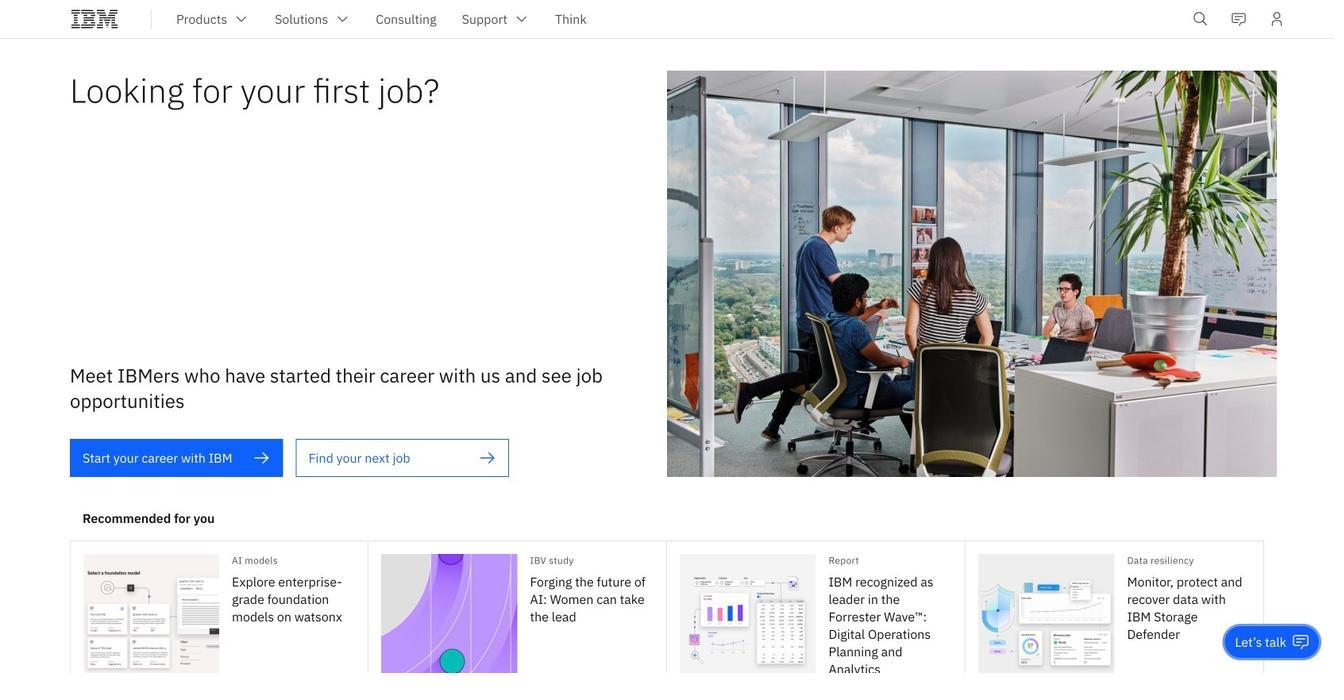Task type: locate. For each thing, give the bounding box(es) containing it.
let's talk element
[[1235, 634, 1286, 651]]



